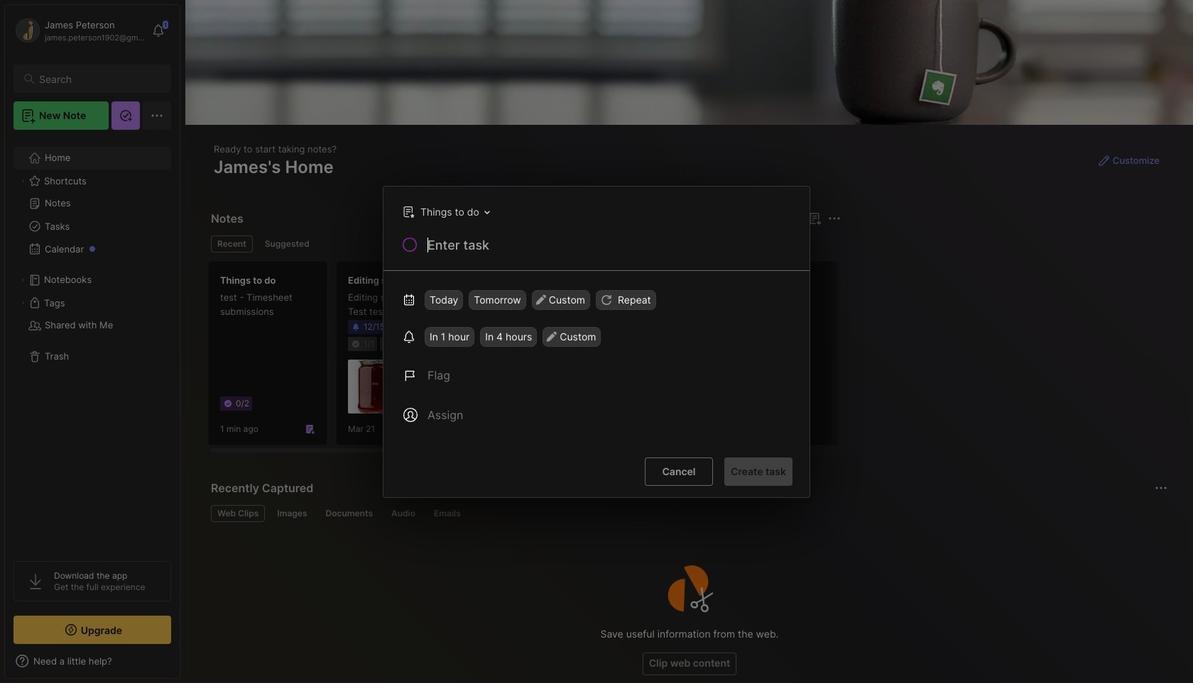 Task type: describe. For each thing, give the bounding box(es) containing it.
thumbnail image
[[348, 360, 402, 414]]

Search text field
[[39, 72, 158, 86]]

expand notebooks image
[[18, 276, 27, 285]]

expand tags image
[[18, 299, 27, 308]]

tree inside main element
[[5, 139, 180, 549]]

Enter task text field
[[426, 236, 793, 260]]



Task type: vqa. For each thing, say whether or not it's contained in the screenshot.
Sort Options image
no



Task type: locate. For each thing, give the bounding box(es) containing it.
tab list
[[211, 236, 839, 253], [211, 506, 1166, 523]]

tab
[[211, 236, 253, 253], [258, 236, 316, 253], [211, 506, 265, 523], [271, 506, 314, 523], [319, 506, 379, 523], [385, 506, 422, 523], [428, 506, 467, 523]]

1 tab list from the top
[[211, 236, 839, 253]]

tree
[[5, 139, 180, 549]]

none search field inside main element
[[39, 70, 158, 87]]

main element
[[0, 0, 185, 684]]

2 tab list from the top
[[211, 506, 1166, 523]]

row group
[[208, 261, 1193, 455]]

Go to note or move task field
[[396, 201, 495, 222]]

1 vertical spatial tab list
[[211, 506, 1166, 523]]

0 vertical spatial tab list
[[211, 236, 839, 253]]

None search field
[[39, 70, 158, 87]]



